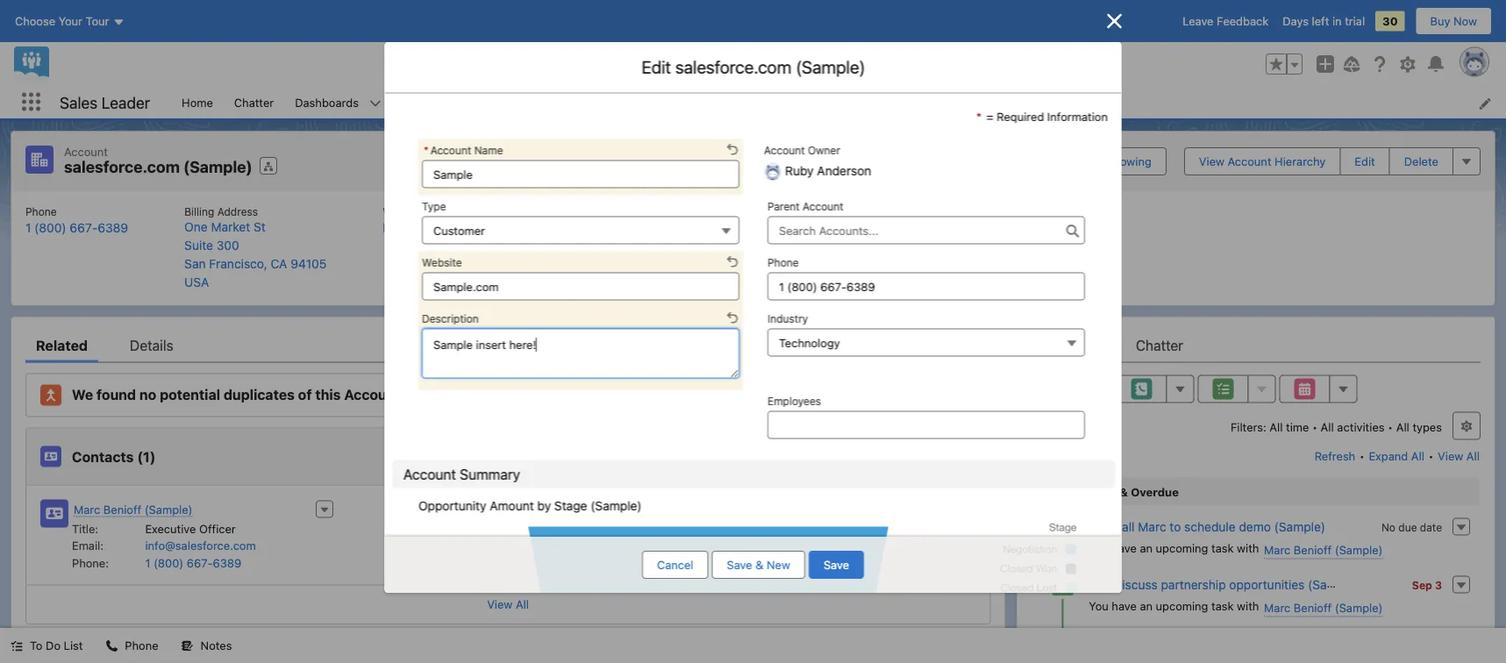 Task type: describe. For each thing, give the bounding box(es) containing it.
san
[[184, 257, 206, 271]]

call
[[1114, 520, 1135, 534]]

technology
[[779, 336, 840, 349]]

notes
[[201, 639, 232, 652]]

edit for edit salesforce.com (sample)
[[641, 57, 671, 77]]

new inside button
[[767, 559, 791, 572]]

following
[[1102, 155, 1152, 168]]

1 inside the related tab panel
[[145, 556, 150, 570]]

one
[[184, 220, 208, 234]]

text default image for to do list
[[11, 640, 23, 653]]

filters:
[[1231, 421, 1267, 434]]

account right parent
[[803, 201, 843, 213]]

marc benioff (sample)
[[74, 503, 193, 516]]

account inside "list"
[[590, 205, 631, 218]]

days left in trial
[[1283, 14, 1366, 28]]

* = required information
[[976, 110, 1108, 123]]

partnership
[[1161, 578, 1227, 592]]

1 horizontal spatial chatter
[[1136, 337, 1184, 354]]

description
[[422, 313, 479, 325]]

notes button
[[171, 628, 243, 663]]

cancel button
[[642, 551, 709, 579]]

expand all button
[[1369, 442, 1426, 470]]

owner inside "list"
[[633, 205, 666, 218]]

* account name
[[423, 144, 503, 157]]

have for call
[[1112, 542, 1137, 555]]

no due date
[[1382, 522, 1443, 534]]

buy
[[1431, 14, 1451, 28]]

discuss
[[1114, 578, 1158, 592]]

667- inside the related tab panel
[[187, 556, 213, 570]]

activities
[[1338, 421, 1385, 434]]

have for discuss
[[1112, 600, 1137, 613]]

• up expand
[[1388, 421, 1394, 434]]

(800) inside phone 1 (800) 667-6389
[[34, 220, 66, 235]]

types
[[1413, 421, 1443, 434]]

(800) inside the related tab panel
[[154, 556, 184, 570]]

6389 inside phone 1 (800) 667-6389
[[98, 220, 128, 235]]

home link
[[171, 86, 224, 118]]

view account hierarchy button
[[1185, 147, 1341, 175]]

text default image for phone
[[106, 640, 118, 653]]

save & new button
[[712, 551, 806, 579]]

* for * account name
[[423, 144, 428, 157]]

customer
[[433, 224, 485, 237]]

* for * = required information
[[976, 110, 982, 123]]

http://www.salesforce.com link
[[383, 220, 533, 235]]

1 vertical spatial phone
[[767, 257, 799, 269]]

dashboards list item
[[285, 86, 392, 118]]

all inside the related tab panel
[[516, 598, 529, 611]]

we found no potential duplicates of this account.
[[72, 387, 405, 403]]

stage
[[554, 499, 587, 513]]

website for website
[[422, 257, 462, 269]]

this
[[315, 387, 341, 403]]

in
[[1333, 14, 1342, 28]]

with for (sample)
[[1237, 600, 1260, 613]]

buy now
[[1431, 14, 1478, 28]]

overdue
[[1131, 485, 1179, 498]]

summary
[[460, 466, 520, 483]]

chatter link for 'home' link in the top of the page
[[224, 86, 285, 118]]

1 (800) 667-6389 link inside the related tab panel
[[145, 556, 242, 570]]

benioff for call marc to schedule demo (sample)
[[1294, 543, 1332, 556]]

to
[[30, 639, 43, 652]]

1 vertical spatial view
[[1438, 449, 1464, 462]]

upcoming & overdue button
[[1032, 478, 1480, 506]]

=
[[986, 110, 994, 123]]

search...
[[585, 57, 632, 71]]

demo
[[1240, 520, 1272, 534]]

view all
[[487, 598, 529, 611]]

list for leave feedback link in the top right of the page
[[171, 86, 1507, 118]]

account down sales
[[64, 145, 108, 158]]

left
[[1312, 14, 1330, 28]]

parent
[[767, 201, 800, 213]]

an for discuss
[[1140, 600, 1153, 613]]

667- inside phone 1 (800) 667-6389
[[70, 220, 98, 235]]

leave
[[1183, 14, 1214, 28]]

dashboards
[[295, 95, 359, 109]]

save button
[[809, 551, 864, 579]]

upcoming for marc
[[1156, 542, 1209, 555]]

usa
[[184, 275, 209, 290]]

to do list button
[[0, 628, 93, 663]]

refresh
[[1315, 449, 1356, 462]]

search... button
[[551, 50, 902, 78]]

1 (800) 667-6389
[[145, 556, 242, 570]]

dashboards link
[[285, 86, 369, 118]]

feedback
[[1217, 14, 1269, 28]]

6389 inside the related tab panel
[[213, 556, 242, 570]]

related
[[36, 337, 88, 354]]

task for to
[[1212, 542, 1234, 555]]

new button
[[923, 443, 976, 471]]

executive
[[145, 522, 196, 535]]

30
[[1383, 14, 1398, 28]]

save for save
[[824, 559, 850, 572]]

upcoming for partnership
[[1156, 600, 1209, 613]]

account up opportunity
[[403, 466, 456, 483]]

to do list
[[30, 639, 83, 652]]

you for discuss partnership opportunities (sample)
[[1089, 600, 1109, 613]]

edit salesforce.com (sample)
[[641, 57, 865, 77]]

(sample) inside the related tab panel
[[145, 503, 193, 516]]

details
[[130, 337, 173, 354]]

st
[[254, 220, 266, 234]]

to
[[1170, 520, 1182, 534]]

0 horizontal spatial chatter
[[234, 95, 274, 109]]

1 horizontal spatial account owner
[[764, 144, 840, 157]]

Industry button
[[767, 329, 1085, 357]]

days
[[1283, 14, 1309, 28]]

http://www.salesforce.com
[[383, 220, 533, 235]]

edit button
[[1340, 147, 1391, 175]]

phone inside phone button
[[125, 639, 159, 652]]

found
[[97, 387, 136, 403]]

• right time
[[1313, 421, 1318, 434]]

save for save & new
[[727, 559, 753, 572]]

view account hierarchy
[[1199, 155, 1326, 168]]

1 inside phone 1 (800) 667-6389
[[25, 220, 31, 235]]

account up parent
[[764, 144, 805, 157]]

text default image for notes
[[181, 640, 194, 653]]

cancel
[[657, 559, 694, 572]]

edit for edit
[[1355, 155, 1376, 168]]

opportunity amount by stage (sample)
[[418, 499, 642, 513]]

parent account
[[767, 201, 843, 213]]

with for schedule
[[1237, 542, 1260, 555]]

buy now button
[[1416, 7, 1493, 35]]

chatter link for activity link
[[1136, 328, 1184, 363]]

title:
[[72, 522, 98, 535]]

phone 1 (800) 667-6389
[[25, 205, 128, 235]]

activity link
[[1042, 328, 1094, 363]]

benioff inside marc benioff (sample) link
[[103, 503, 141, 516]]

opportunity
[[418, 499, 486, 513]]

date
[[1421, 522, 1443, 534]]

tab list containing activity
[[1031, 328, 1481, 363]]



Task type: vqa. For each thing, say whether or not it's contained in the screenshot.
'FIRST'
no



Task type: locate. For each thing, give the bounding box(es) containing it.
0 vertical spatial with
[[1237, 542, 1260, 555]]

0 vertical spatial account owner
[[764, 144, 840, 157]]

2 save from the left
[[824, 559, 850, 572]]

marc benioff (sample) link up opportunities on the right bottom of page
[[1265, 542, 1384, 560]]

executive officer email:
[[72, 522, 236, 552]]

0 vertical spatial you have an upcoming task with marc benioff (sample)
[[1089, 542, 1384, 556]]

with down the 'demo'
[[1237, 542, 1260, 555]]

* up type
[[423, 144, 428, 157]]

0 horizontal spatial save
[[727, 559, 753, 572]]

text default image left "notes"
[[181, 640, 194, 653]]

0 vertical spatial chatter
[[234, 95, 274, 109]]

activity
[[1042, 337, 1094, 354]]

1 you have an upcoming task with marc benioff (sample) from the top
[[1089, 542, 1384, 556]]

benioff up the executive officer email:
[[103, 503, 141, 516]]

info@salesforce.com link
[[145, 539, 256, 552]]

marc up title:
[[74, 503, 100, 516]]

(sample)
[[796, 57, 865, 77], [183, 158, 253, 176], [590, 499, 642, 513], [145, 503, 193, 516], [1275, 520, 1326, 534], [1335, 543, 1384, 556], [1309, 578, 1360, 592], [1335, 601, 1384, 614]]

1 vertical spatial salesforce.com
[[64, 158, 180, 176]]

website
[[383, 205, 423, 218], [422, 257, 462, 269]]

of
[[298, 387, 312, 403]]

0 horizontal spatial phone
[[25, 205, 57, 218]]

1 vertical spatial new
[[767, 559, 791, 572]]

& left save "button"
[[756, 559, 764, 572]]

by
[[537, 499, 551, 513]]

home
[[182, 95, 213, 109]]

1 horizontal spatial 1 (800) 667-6389 link
[[145, 556, 242, 570]]

& for overdue
[[1120, 485, 1129, 498]]

1 vertical spatial account owner
[[590, 205, 666, 218]]

trial
[[1345, 14, 1366, 28]]

all
[[1270, 421, 1283, 434], [1321, 421, 1335, 434], [1397, 421, 1410, 434], [1412, 449, 1425, 462], [1467, 449, 1480, 462], [516, 598, 529, 611]]

1 vertical spatial you
[[1089, 600, 1109, 613]]

0 horizontal spatial 6389
[[98, 220, 128, 235]]

address
[[217, 205, 258, 218]]

Employees text field
[[767, 411, 1085, 439]]

you have an upcoming task with marc benioff (sample) for to
[[1089, 542, 1384, 556]]

0 vertical spatial task
[[1212, 542, 1234, 555]]

website for website http://www.salesforce.com
[[383, 205, 423, 218]]

1 vertical spatial marc benioff (sample) link
[[1265, 542, 1384, 560]]

2 horizontal spatial phone
[[767, 257, 799, 269]]

account.
[[344, 387, 405, 403]]

inverse image
[[1104, 11, 1125, 32]]

1 vertical spatial you have an upcoming task with marc benioff (sample)
[[1089, 600, 1384, 614]]

text default image left to
[[11, 640, 23, 653]]

billing address one market st suite 300 san francisco, ca 94105 usa
[[184, 205, 327, 290]]

you have an upcoming task with marc benioff (sample) down discuss partnership opportunities (sample)
[[1089, 600, 1384, 614]]

francisco,
[[209, 257, 267, 271]]

1 you from the top
[[1089, 542, 1109, 555]]

1 vertical spatial website
[[422, 257, 462, 269]]

upcoming down partnership
[[1156, 600, 1209, 613]]

0 vertical spatial view
[[1199, 155, 1225, 168]]

2 have from the top
[[1112, 600, 1137, 613]]

view inside the related tab panel
[[487, 598, 513, 611]]

type
[[422, 201, 446, 213]]

list
[[64, 639, 83, 652]]

2 vertical spatial phone
[[125, 639, 159, 652]]

task down call marc to schedule demo (sample) link
[[1212, 542, 1234, 555]]

0 vertical spatial phone
[[25, 205, 57, 218]]

0 vertical spatial edit
[[641, 57, 671, 77]]

2 text default image from the left
[[106, 640, 118, 653]]

sep
[[1413, 580, 1433, 592]]

task for opportunities
[[1212, 600, 1234, 613]]

filters: all time • all activities • all types
[[1231, 421, 1443, 434]]

1 vertical spatial chatter
[[1136, 337, 1184, 354]]

website up http://www.salesforce.com link
[[383, 205, 423, 218]]

account owner
[[764, 144, 840, 157], [590, 205, 666, 218]]

have down discuss
[[1112, 600, 1137, 613]]

now
[[1454, 14, 1478, 28]]

0 vertical spatial website
[[383, 205, 423, 218]]

sales
[[60, 93, 98, 112]]

edit left delete
[[1355, 155, 1376, 168]]

Description text field
[[422, 329, 739, 379]]

marc left the to
[[1138, 520, 1167, 534]]

text default image inside to do list button
[[11, 640, 23, 653]]

view inside view account hierarchy button
[[1199, 155, 1225, 168]]

account left the hierarchy
[[1228, 155, 1272, 168]]

(800)
[[34, 220, 66, 235], [154, 556, 184, 570]]

2 task from the top
[[1212, 600, 1234, 613]]

6389 down info@salesforce.com link
[[213, 556, 242, 570]]

you for call marc to schedule demo (sample)
[[1089, 542, 1109, 555]]

sales leader
[[60, 93, 150, 112]]

account left the name at left top
[[430, 144, 471, 157]]

0 vertical spatial chatter link
[[224, 86, 285, 118]]

1 horizontal spatial view all link
[[1438, 442, 1481, 470]]

1 horizontal spatial (800)
[[154, 556, 184, 570]]

2 horizontal spatial text default image
[[181, 640, 194, 653]]

1 vertical spatial an
[[1140, 600, 1153, 613]]

1 an from the top
[[1140, 542, 1153, 555]]

1 upcoming from the top
[[1156, 542, 1209, 555]]

text default image inside notes button
[[181, 640, 194, 653]]

None text field
[[422, 160, 739, 188]]

0 vertical spatial 667-
[[70, 220, 98, 235]]

0 horizontal spatial text default image
[[11, 640, 23, 653]]

2 horizontal spatial view
[[1438, 449, 1464, 462]]

schedule
[[1185, 520, 1236, 534]]

0 vertical spatial 1
[[25, 220, 31, 235]]

marc down opportunities on the right bottom of page
[[1265, 601, 1291, 614]]

account inside button
[[1228, 155, 1272, 168]]

& for new
[[756, 559, 764, 572]]

sep 3
[[1413, 580, 1443, 592]]

1 vertical spatial &
[[756, 559, 764, 572]]

new
[[938, 450, 961, 463], [767, 559, 791, 572]]

website inside website http://www.salesforce.com
[[383, 205, 423, 218]]

* left =
[[976, 110, 982, 123]]

edit inside button
[[1355, 155, 1376, 168]]

save
[[727, 559, 753, 572], [824, 559, 850, 572]]

marc down the 'demo'
[[1265, 543, 1291, 556]]

Parent Account text field
[[767, 216, 1085, 244]]

hierarchy
[[1275, 155, 1326, 168]]

chatter link
[[224, 86, 285, 118], [1136, 328, 1184, 363]]

1 vertical spatial edit
[[1355, 155, 1376, 168]]

with
[[1237, 542, 1260, 555], [1237, 600, 1260, 613]]

list containing home
[[171, 86, 1507, 118]]

0 vertical spatial 6389
[[98, 220, 128, 235]]

Type button
[[422, 216, 739, 244]]

benioff for discuss partnership opportunities (sample)
[[1294, 601, 1332, 614]]

benioff up opportunities on the right bottom of page
[[1294, 543, 1332, 556]]

1 vertical spatial *
[[423, 144, 428, 157]]

salesforce.com (sample)
[[64, 158, 253, 176]]

Website text field
[[422, 272, 739, 301]]

1 vertical spatial 667-
[[187, 556, 213, 570]]

with down discuss partnership opportunities (sample)
[[1237, 600, 1260, 613]]

0 vertical spatial 1 (800) 667-6389 link
[[25, 220, 128, 235]]

300
[[217, 238, 239, 253]]

save right save & new
[[824, 559, 850, 572]]

0 vertical spatial new
[[938, 450, 961, 463]]

2 tab list from the left
[[1031, 328, 1481, 363]]

website down customer
[[422, 257, 462, 269]]

following button
[[1069, 147, 1167, 175]]

phone inside phone 1 (800) 667-6389
[[25, 205, 57, 218]]

0 vertical spatial owner
[[808, 144, 840, 157]]

text default image right 'list'
[[106, 640, 118, 653]]

1 horizontal spatial 1
[[145, 556, 150, 570]]

0 vertical spatial list
[[171, 86, 1507, 118]]

0 vertical spatial benioff
[[103, 503, 141, 516]]

new inside button
[[938, 450, 961, 463]]

0 horizontal spatial view
[[487, 598, 513, 611]]

name
[[474, 144, 503, 157]]

1 tab list from the left
[[25, 328, 991, 363]]

0 vertical spatial marc benioff (sample) link
[[74, 502, 193, 519]]

1 horizontal spatial salesforce.com
[[675, 57, 791, 77]]

1 vertical spatial benioff
[[1294, 543, 1332, 556]]

task image
[[1052, 575, 1074, 596]]

discuss partnership opportunities (sample)
[[1114, 578, 1360, 592]]

list
[[171, 86, 1507, 118], [11, 191, 1495, 306]]

phone:
[[72, 556, 109, 570]]

2 you from the top
[[1089, 600, 1109, 613]]

you have an upcoming task with marc benioff (sample) for opportunities
[[1089, 600, 1384, 614]]

phone button
[[95, 628, 169, 663]]

no
[[1382, 522, 1396, 534]]

tab list
[[25, 328, 991, 363], [1031, 328, 1481, 363]]

market
[[211, 220, 250, 234]]

marc benioff (sample) link down opportunities on the right bottom of page
[[1265, 600, 1384, 618]]

you have an upcoming task with marc benioff (sample)
[[1089, 542, 1384, 556], [1089, 600, 1384, 614]]

1 horizontal spatial text default image
[[106, 640, 118, 653]]

list item
[[478, 86, 551, 118]]

task image
[[1052, 517, 1074, 538]]

1 horizontal spatial new
[[938, 450, 961, 463]]

2 vertical spatial benioff
[[1294, 601, 1332, 614]]

0 horizontal spatial 1
[[25, 220, 31, 235]]

related tab panel
[[25, 363, 991, 663]]

save & new
[[727, 559, 791, 572]]

account summary
[[403, 466, 520, 483]]

1
[[25, 220, 31, 235], [145, 556, 150, 570]]

3 text default image from the left
[[181, 640, 194, 653]]

2 you have an upcoming task with marc benioff (sample) from the top
[[1089, 600, 1384, 614]]

tab list containing related
[[25, 328, 991, 363]]

1 horizontal spatial view
[[1199, 155, 1225, 168]]

new down employees text field
[[938, 450, 961, 463]]

benioff down opportunities on the right bottom of page
[[1294, 601, 1332, 614]]

0 horizontal spatial owner
[[633, 205, 666, 218]]

0 horizontal spatial new
[[767, 559, 791, 572]]

save inside button
[[727, 559, 753, 572]]

leader
[[102, 93, 150, 112]]

1 have from the top
[[1112, 542, 1137, 555]]

1 vertical spatial upcoming
[[1156, 600, 1209, 613]]

1 vertical spatial have
[[1112, 600, 1137, 613]]

call marc to schedule demo (sample) link
[[1114, 520, 1326, 534]]

related link
[[36, 328, 88, 363]]

2 with from the top
[[1237, 600, 1260, 613]]

an up discuss
[[1140, 542, 1153, 555]]

&
[[1120, 485, 1129, 498], [756, 559, 764, 572]]

1 vertical spatial 1
[[145, 556, 150, 570]]

1 vertical spatial task
[[1212, 600, 1234, 613]]

2 an from the top
[[1140, 600, 1153, 613]]

you have an upcoming task with marc benioff (sample) down call marc to schedule demo (sample)
[[1089, 542, 1384, 556]]

& inside dropdown button
[[1120, 485, 1129, 498]]

0 horizontal spatial tab list
[[25, 328, 991, 363]]

1 vertical spatial 6389
[[213, 556, 242, 570]]

2 upcoming from the top
[[1156, 600, 1209, 613]]

1 with from the top
[[1237, 542, 1260, 555]]

0 vertical spatial &
[[1120, 485, 1129, 498]]

account owner inside "list"
[[590, 205, 666, 218]]

2 vertical spatial view
[[487, 598, 513, 611]]

667-
[[70, 220, 98, 235], [187, 556, 213, 570]]

1 horizontal spatial chatter link
[[1136, 328, 1184, 363]]

save inside "button"
[[824, 559, 850, 572]]

email:
[[72, 539, 104, 552]]

marc inside the related tab panel
[[74, 503, 100, 516]]

group
[[1266, 54, 1303, 75]]

contacts image
[[40, 446, 61, 467]]

1 vertical spatial owner
[[633, 205, 666, 218]]

0 vertical spatial an
[[1140, 542, 1153, 555]]

do
[[46, 639, 61, 652]]

0 horizontal spatial 667-
[[70, 220, 98, 235]]

0 horizontal spatial &
[[756, 559, 764, 572]]

0 vertical spatial salesforce.com
[[675, 57, 791, 77]]

text default image
[[11, 640, 23, 653], [106, 640, 118, 653], [181, 640, 194, 653]]

1 vertical spatial view all link
[[26, 585, 990, 624]]

ca
[[271, 257, 287, 271]]

tab list down description
[[25, 328, 991, 363]]

0 horizontal spatial 1 (800) 667-6389 link
[[25, 220, 128, 235]]

have down call
[[1112, 542, 1137, 555]]

1 text default image from the left
[[11, 640, 23, 653]]

potential
[[160, 387, 220, 403]]

6389 down "salesforce.com (sample)"
[[98, 220, 128, 235]]

marc benioff (sample) link for discuss partnership opportunities (sample)
[[1265, 600, 1384, 618]]

delete button
[[1390, 147, 1454, 175]]

1 horizontal spatial *
[[976, 110, 982, 123]]

save right cancel
[[727, 559, 753, 572]]

0 horizontal spatial account owner
[[590, 205, 666, 218]]

marc
[[74, 503, 100, 516], [1138, 520, 1167, 534], [1265, 543, 1291, 556], [1265, 601, 1291, 614]]

owner
[[808, 144, 840, 157], [633, 205, 666, 218]]

0 vertical spatial view all link
[[1438, 442, 1481, 470]]

task down discuss partnership opportunities (sample)
[[1212, 600, 1234, 613]]

1 horizontal spatial tab list
[[1031, 328, 1481, 363]]

1 save from the left
[[727, 559, 753, 572]]

tab list up filters:
[[1031, 328, 1481, 363]]

discuss partnership opportunities (sample) link
[[1114, 577, 1360, 592]]

2 vertical spatial marc benioff (sample) link
[[1265, 600, 1384, 618]]

website http://www.salesforce.com
[[383, 205, 533, 235]]

0 vertical spatial have
[[1112, 542, 1137, 555]]

& inside button
[[756, 559, 764, 572]]

1 vertical spatial (800)
[[154, 556, 184, 570]]

1 horizontal spatial save
[[824, 559, 850, 572]]

& left overdue
[[1120, 485, 1129, 498]]

1 horizontal spatial edit
[[1355, 155, 1376, 168]]

you
[[1089, 542, 1109, 555], [1089, 600, 1109, 613]]

1 horizontal spatial phone
[[125, 639, 159, 652]]

text default image inside phone button
[[106, 640, 118, 653]]

marc benioff (sample) link up the executive officer email:
[[74, 502, 193, 519]]

• down types
[[1429, 449, 1434, 462]]

officer
[[199, 522, 236, 535]]

employees
[[767, 395, 821, 408]]

marc benioff (sample) link
[[74, 502, 193, 519], [1265, 542, 1384, 560], [1265, 600, 1384, 618]]

1 vertical spatial chatter link
[[1136, 328, 1184, 363]]

1 horizontal spatial owner
[[808, 144, 840, 157]]

marc benioff (sample) link for call marc to schedule demo (sample)
[[1265, 542, 1384, 560]]

refresh button
[[1314, 442, 1357, 470]]

view for view account hierarchy
[[1199, 155, 1225, 168]]

1 horizontal spatial 667-
[[187, 556, 213, 570]]

new left save "button"
[[767, 559, 791, 572]]

1 (800) 667-6389 link inside "list"
[[25, 220, 128, 235]]

0 horizontal spatial salesforce.com
[[64, 158, 180, 176]]

0 vertical spatial you
[[1089, 542, 1109, 555]]

account up website text field
[[590, 205, 631, 218]]

1 vertical spatial with
[[1237, 600, 1260, 613]]

*
[[976, 110, 982, 123], [423, 144, 428, 157]]

edit right search...
[[641, 57, 671, 77]]

view for view all
[[487, 598, 513, 611]]

0 horizontal spatial edit
[[641, 57, 671, 77]]

0 horizontal spatial view all link
[[26, 585, 990, 624]]

duplicates
[[224, 387, 295, 403]]

1 horizontal spatial 6389
[[213, 556, 242, 570]]

1 vertical spatial 1 (800) 667-6389 link
[[145, 556, 242, 570]]

1 task from the top
[[1212, 542, 1234, 555]]

Phone text field
[[767, 272, 1085, 301]]

• left expand
[[1360, 449, 1365, 462]]

details link
[[130, 328, 173, 363]]

info@salesforce.com phone:
[[72, 539, 256, 570]]

an down discuss
[[1140, 600, 1153, 613]]

opportunities
[[1230, 578, 1305, 592]]

contacts (1)
[[72, 448, 156, 465]]

0 horizontal spatial (800)
[[34, 220, 66, 235]]

0 vertical spatial upcoming
[[1156, 542, 1209, 555]]

account
[[430, 144, 471, 157], [764, 144, 805, 157], [64, 145, 108, 158], [1228, 155, 1272, 168], [803, 201, 843, 213], [590, 205, 631, 218], [403, 466, 456, 483]]

0 vertical spatial (800)
[[34, 220, 66, 235]]

upcoming down the to
[[1156, 542, 1209, 555]]

list containing one market st
[[11, 191, 1495, 306]]

1 (800) 667-6389 link
[[25, 220, 128, 235], [145, 556, 242, 570]]

an for call
[[1140, 542, 1153, 555]]

list for 'home' link in the top of the page
[[11, 191, 1495, 306]]

1 horizontal spatial &
[[1120, 485, 1129, 498]]

0 horizontal spatial *
[[423, 144, 428, 157]]



